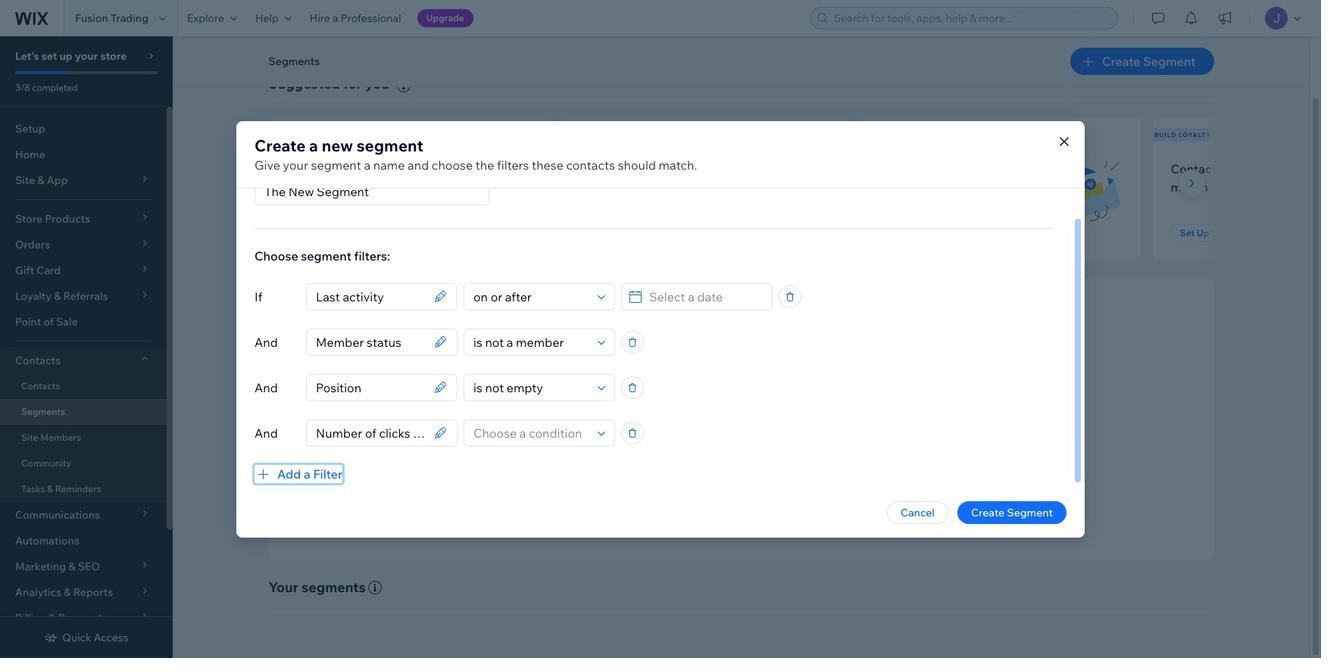 Task type: locate. For each thing, give the bounding box(es) containing it.
1 vertical spatial the
[[683, 406, 704, 423]]

your down the name
[[368, 179, 393, 195]]

who up campaign
[[1018, 161, 1042, 176]]

groups
[[667, 429, 702, 442]]

&
[[47, 483, 53, 495]]

0 vertical spatial contacts
[[1171, 161, 1223, 176]]

and
[[255, 334, 278, 350], [255, 380, 278, 395], [255, 425, 278, 441]]

2 who from the left
[[698, 161, 722, 176]]

0 horizontal spatial the
[[476, 157, 494, 172]]

create
[[1102, 54, 1141, 69], [255, 135, 306, 155], [591, 429, 624, 442], [971, 506, 1005, 519]]

list
[[266, 117, 1321, 261]]

you
[[365, 75, 389, 92]]

2 up from the left
[[607, 227, 620, 239]]

0 vertical spatial segments
[[269, 55, 320, 68]]

site members link
[[0, 425, 167, 451]]

1 horizontal spatial who
[[698, 161, 722, 176]]

0 horizontal spatial create segment button
[[957, 501, 1067, 524]]

2 vertical spatial and
[[255, 425, 278, 441]]

automations
[[15, 534, 79, 548]]

set up segment button down made
[[581, 224, 671, 242]]

1 horizontal spatial segments
[[269, 55, 320, 68]]

upgrade
[[426, 12, 464, 23]]

1 set from the left
[[296, 227, 311, 239]]

4 set up segment button from the left
[[1171, 224, 1260, 242]]

set up segment button up choose segment filters:
[[287, 224, 376, 242]]

email down groups
[[685, 449, 711, 463]]

subscribers inside active email subscribers who clicked on your campaign
[[949, 161, 1015, 176]]

1 vertical spatial and
[[255, 380, 278, 395]]

1 vertical spatial choose a condition field
[[469, 375, 593, 400]]

0 vertical spatial of
[[44, 315, 54, 329]]

who
[[367, 161, 391, 176], [698, 161, 722, 176], [1018, 161, 1042, 176]]

segments link
[[0, 399, 167, 425]]

haven't
[[581, 179, 623, 195]]

to inside the reach the right target audience create specific groups of contacts that update automatically send personalized email campaigns to drive sales and build trust
[[770, 449, 781, 463]]

2 set up segment from the left
[[591, 227, 662, 239]]

recently
[[394, 161, 441, 176]]

hire a professional
[[310, 11, 401, 25]]

create inside the reach the right target audience create specific groups of contacts that update automatically send personalized email campaigns to drive sales and build trust
[[591, 429, 624, 442]]

a left new
[[309, 135, 318, 155]]

0 horizontal spatial create segment
[[971, 506, 1053, 519]]

create inside create a new segment give your segment a name and choose the filters these contacts should match.
[[255, 135, 306, 155]]

create segment button
[[1070, 48, 1214, 75], [957, 501, 1067, 524]]

who inside potential customers who haven't made a purchase yet
[[698, 161, 722, 176]]

sidebar element
[[0, 36, 173, 658]]

filters
[[497, 157, 529, 172]]

active
[[876, 161, 912, 176]]

set up segment down contacts with a birthday th
[[1180, 227, 1251, 239]]

of inside the reach the right target audience create specific groups of contacts that update automatically send personalized email campaigns to drive sales and build trust
[[704, 429, 714, 442]]

set up segment down on at the top
[[885, 227, 956, 239]]

3 and from the top
[[255, 425, 278, 441]]

birthday
[[1262, 161, 1310, 176]]

who up purchase
[[698, 161, 722, 176]]

who inside new contacts who recently subscribed to your mailing list
[[367, 161, 391, 176]]

choose segment filters:
[[255, 248, 390, 263]]

active email subscribers who clicked on your campaign
[[876, 161, 1042, 195]]

a
[[333, 11, 338, 25], [309, 135, 318, 155], [364, 157, 371, 172], [1253, 161, 1259, 176], [661, 179, 667, 195], [304, 466, 310, 481]]

the
[[476, 157, 494, 172], [683, 406, 704, 423]]

with
[[1225, 161, 1250, 176]]

contacts link
[[0, 373, 167, 399]]

and down automatically
[[837, 449, 856, 463]]

1 horizontal spatial subscribers
[[949, 161, 1015, 176]]

set for new contacts who recently subscribed to your mailing list
[[296, 227, 311, 239]]

contacts inside dropdown button
[[15, 354, 61, 367]]

up up choose segment filters:
[[313, 227, 325, 239]]

2 vertical spatial contacts
[[21, 380, 60, 392]]

help
[[255, 11, 279, 25]]

0 horizontal spatial to
[[353, 179, 365, 195]]

1 horizontal spatial email
[[915, 161, 946, 176]]

clicked
[[876, 179, 916, 195]]

campaign
[[965, 179, 1021, 195]]

3/8 completed
[[15, 82, 78, 93]]

new subscribers
[[270, 131, 341, 138]]

completed
[[32, 82, 78, 93]]

set up segment button down contacts with a birthday th
[[1171, 224, 1260, 242]]

set
[[296, 227, 311, 239], [591, 227, 605, 239], [885, 227, 900, 239], [1180, 227, 1195, 239]]

set up segment button for subscribed
[[287, 224, 376, 242]]

contacts
[[1171, 161, 1223, 176], [15, 354, 61, 367], [21, 380, 60, 392]]

2 set up segment button from the left
[[581, 224, 671, 242]]

contacts
[[566, 157, 615, 172], [315, 161, 365, 176], [717, 429, 759, 442]]

hire
[[310, 11, 330, 25]]

audience
[[784, 406, 842, 423]]

of inside sidebar element
[[44, 315, 54, 329]]

0 vertical spatial and
[[255, 334, 278, 350]]

create segment button for segments
[[1070, 48, 1214, 75]]

name
[[373, 157, 405, 172]]

email up on at the top
[[915, 161, 946, 176]]

up for clicked
[[902, 227, 915, 239]]

0 horizontal spatial subscribers
[[289, 131, 341, 138]]

for
[[343, 75, 362, 92]]

email inside active email subscribers who clicked on your campaign
[[915, 161, 946, 176]]

segments inside sidebar element
[[21, 406, 65, 417]]

3 set from the left
[[885, 227, 900, 239]]

1 horizontal spatial contacts
[[566, 157, 615, 172]]

on
[[919, 179, 934, 195]]

your inside create a new segment give your segment a name and choose the filters these contacts should match.
[[283, 157, 308, 172]]

contacts down the point of sale
[[15, 354, 61, 367]]

1 and from the top
[[255, 334, 278, 350]]

that
[[762, 429, 782, 442]]

1 vertical spatial segments
[[21, 406, 65, 417]]

1 horizontal spatial and
[[837, 449, 856, 463]]

1 horizontal spatial the
[[683, 406, 704, 423]]

tasks & reminders link
[[0, 476, 167, 502]]

potential customers who haven't made a purchase yet
[[581, 161, 744, 195]]

segments
[[302, 579, 366, 596]]

1 vertical spatial to
[[770, 449, 781, 463]]

0 vertical spatial new
[[270, 131, 287, 138]]

1 vertical spatial subscribers
[[949, 161, 1015, 176]]

and
[[408, 157, 429, 172], [837, 449, 856, 463]]

hire a professional link
[[301, 0, 410, 36]]

to right subscribed
[[353, 179, 365, 195]]

2 horizontal spatial contacts
[[717, 429, 759, 442]]

1 vertical spatial and
[[837, 449, 856, 463]]

0 horizontal spatial who
[[367, 161, 391, 176]]

subscribers down suggested
[[289, 131, 341, 138]]

set for active email subscribers who clicked on your campaign
[[885, 227, 900, 239]]

1 up from the left
[[313, 227, 325, 239]]

new up subscribed
[[287, 161, 312, 176]]

1 vertical spatial new
[[287, 161, 312, 176]]

2 set from the left
[[591, 227, 605, 239]]

2 vertical spatial segment
[[301, 248, 351, 263]]

your
[[75, 49, 98, 63], [283, 157, 308, 172], [368, 179, 393, 195], [936, 179, 962, 195]]

up
[[313, 227, 325, 239], [607, 227, 620, 239], [902, 227, 915, 239], [1197, 227, 1209, 239]]

0 vertical spatial create segment button
[[1070, 48, 1214, 75]]

of down right
[[704, 429, 714, 442]]

0 horizontal spatial of
[[44, 315, 54, 329]]

0 vertical spatial create segment
[[1102, 54, 1196, 69]]

2 vertical spatial choose a condition field
[[469, 420, 593, 446]]

2 horizontal spatial who
[[1018, 161, 1042, 176]]

who up e.g., returning customers field on the left of page
[[367, 161, 391, 176]]

to left drive
[[770, 449, 781, 463]]

4 set up segment from the left
[[1180, 227, 1251, 239]]

automatically
[[822, 429, 888, 442]]

set up segment button down on at the top
[[876, 224, 965, 242]]

0 vertical spatial the
[[476, 157, 494, 172]]

0 horizontal spatial contacts
[[315, 161, 365, 176]]

fusion trading
[[75, 11, 148, 25]]

a right add
[[304, 466, 310, 481]]

1 vertical spatial of
[[704, 429, 714, 442]]

set up segment for clicked
[[885, 227, 956, 239]]

new for new contacts who recently subscribed to your mailing list
[[287, 161, 312, 176]]

your right the give
[[283, 157, 308, 172]]

trust
[[886, 449, 909, 463]]

segment down new
[[311, 157, 361, 172]]

your right up
[[75, 49, 98, 63]]

contacts up the campaigns
[[717, 429, 759, 442]]

0 horizontal spatial and
[[408, 157, 429, 172]]

1 set up segment button from the left
[[287, 224, 376, 242]]

segment
[[357, 135, 423, 155], [311, 157, 361, 172], [301, 248, 351, 263]]

to
[[353, 179, 365, 195], [770, 449, 781, 463]]

new inside new contacts who recently subscribed to your mailing list
[[287, 161, 312, 176]]

if
[[255, 289, 262, 304]]

segments inside button
[[269, 55, 320, 68]]

1 vertical spatial contacts
[[15, 354, 61, 367]]

who inside active email subscribers who clicked on your campaign
[[1018, 161, 1042, 176]]

new up the give
[[270, 131, 287, 138]]

of left sale
[[44, 315, 54, 329]]

send
[[591, 449, 617, 463]]

segments for "segments" button
[[269, 55, 320, 68]]

None field
[[311, 284, 430, 309], [311, 329, 430, 355], [311, 375, 430, 400], [311, 420, 430, 446], [311, 284, 430, 309], [311, 329, 430, 355], [311, 375, 430, 400], [311, 420, 430, 446]]

1 vertical spatial create segment
[[971, 506, 1053, 519]]

0 vertical spatial to
[[353, 179, 365, 195]]

sales
[[810, 449, 835, 463]]

set up segment up choose segment filters:
[[296, 227, 367, 239]]

up down contacts with a birthday th
[[1197, 227, 1209, 239]]

0 horizontal spatial segments
[[21, 406, 65, 417]]

segments for segments link
[[21, 406, 65, 417]]

1 vertical spatial create segment button
[[957, 501, 1067, 524]]

contacts down contacts dropdown button on the left bottom of page
[[21, 380, 60, 392]]

contacts for contacts dropdown button on the left bottom of page
[[15, 354, 61, 367]]

add
[[277, 466, 301, 481]]

set up segment down made
[[591, 227, 662, 239]]

contacts down 'loyalty'
[[1171, 161, 1223, 176]]

1 set up segment from the left
[[296, 227, 367, 239]]

segments up suggested
[[269, 55, 320, 68]]

3 up from the left
[[902, 227, 915, 239]]

1 horizontal spatial create segment button
[[1070, 48, 1214, 75]]

up down haven't
[[607, 227, 620, 239]]

0 vertical spatial and
[[408, 157, 429, 172]]

3 set up segment from the left
[[885, 227, 956, 239]]

segment up the name
[[357, 135, 423, 155]]

a inside contacts with a birthday th
[[1253, 161, 1259, 176]]

0 vertical spatial choose a condition field
[[469, 284, 593, 309]]

loyalty
[[1179, 131, 1211, 138]]

3 choose a condition field from the top
[[469, 420, 593, 446]]

add a filter button
[[255, 465, 343, 483]]

subscribers up campaign
[[949, 161, 1015, 176]]

set for potential customers who haven't made a purchase yet
[[591, 227, 605, 239]]

suggested for you
[[269, 75, 389, 92]]

a down customers
[[661, 179, 667, 195]]

contacts up haven't
[[566, 157, 615, 172]]

the left filters
[[476, 157, 494, 172]]

th
[[1313, 161, 1321, 176]]

build loyalty
[[1155, 131, 1211, 138]]

1 choose a condition field from the top
[[469, 284, 593, 309]]

and up mailing
[[408, 157, 429, 172]]

segment left filters:
[[301, 248, 351, 263]]

create segment
[[1102, 54, 1196, 69], [971, 506, 1053, 519]]

0 horizontal spatial email
[[685, 449, 711, 463]]

email inside the reach the right target audience create specific groups of contacts that update automatically send personalized email campaigns to drive sales and build trust
[[685, 449, 711, 463]]

contacts down new
[[315, 161, 365, 176]]

a right the with
[[1253, 161, 1259, 176]]

1 horizontal spatial of
[[704, 429, 714, 442]]

3 who from the left
[[1018, 161, 1042, 176]]

the up groups
[[683, 406, 704, 423]]

up down clicked on the top right of page
[[902, 227, 915, 239]]

quick
[[62, 631, 91, 645]]

segments up site members
[[21, 406, 65, 417]]

your right on at the top
[[936, 179, 962, 195]]

1 horizontal spatial to
[[770, 449, 781, 463]]

1 vertical spatial email
[[685, 449, 711, 463]]

reach the right target audience create specific groups of contacts that update automatically send personalized email campaigns to drive sales and build trust
[[591, 406, 909, 463]]

of
[[44, 315, 54, 329], [704, 429, 714, 442]]

3 set up segment button from the left
[[876, 224, 965, 242]]

1 who from the left
[[367, 161, 391, 176]]

0 vertical spatial email
[[915, 161, 946, 176]]

to inside new contacts who recently subscribed to your mailing list
[[353, 179, 365, 195]]

0 vertical spatial subscribers
[[289, 131, 341, 138]]

Choose a condition field
[[469, 284, 593, 309], [469, 375, 593, 400], [469, 420, 593, 446]]



Task type: vqa. For each thing, say whether or not it's contained in the screenshot.
Setup
yes



Task type: describe. For each thing, give the bounding box(es) containing it.
upgrade button
[[417, 9, 473, 27]]

campaigns
[[714, 449, 768, 463]]

your inside active email subscribers who clicked on your campaign
[[936, 179, 962, 195]]

yet
[[726, 179, 744, 195]]

drive
[[783, 449, 808, 463]]

specific
[[626, 429, 665, 442]]

trading
[[111, 11, 148, 25]]

who for your
[[367, 161, 391, 176]]

build
[[858, 449, 883, 463]]

filter
[[313, 466, 343, 481]]

personalized
[[619, 449, 682, 463]]

contacts inside create a new segment give your segment a name and choose the filters these contacts should match.
[[566, 157, 615, 172]]

should
[[618, 157, 656, 172]]

home link
[[0, 142, 167, 167]]

contacts inside the reach the right target audience create specific groups of contacts that update automatically send personalized email campaigns to drive sales and build trust
[[717, 429, 759, 442]]

e.g., Returning Customers field
[[260, 178, 484, 204]]

create segment button for cancel
[[957, 501, 1067, 524]]

choose
[[432, 157, 473, 172]]

setup link
[[0, 116, 167, 142]]

Select an option field
[[469, 329, 593, 355]]

new for new subscribers
[[270, 131, 287, 138]]

access
[[94, 631, 129, 645]]

set up segment button for made
[[581, 224, 671, 242]]

set up segment button for clicked
[[876, 224, 965, 242]]

new contacts who recently subscribed to your mailing list
[[287, 161, 458, 195]]

your
[[269, 579, 298, 596]]

0 vertical spatial segment
[[357, 135, 423, 155]]

your inside new contacts who recently subscribed to your mailing list
[[368, 179, 393, 195]]

3/8
[[15, 82, 30, 93]]

Search for tools, apps, help & more... field
[[830, 8, 1113, 29]]

quick access
[[62, 631, 129, 645]]

your inside sidebar element
[[75, 49, 98, 63]]

a inside 'button'
[[304, 466, 310, 481]]

right
[[707, 406, 738, 423]]

these
[[532, 157, 564, 172]]

explore
[[187, 11, 224, 25]]

the inside the reach the right target audience create specific groups of contacts that update automatically send personalized email campaigns to drive sales and build trust
[[683, 406, 704, 423]]

and inside the reach the right target audience create specific groups of contacts that update automatically send personalized email campaigns to drive sales and build trust
[[837, 449, 856, 463]]

update
[[784, 429, 819, 442]]

2 and from the top
[[255, 380, 278, 395]]

and inside create a new segment give your segment a name and choose the filters these contacts should match.
[[408, 157, 429, 172]]

subscribed
[[287, 179, 350, 195]]

a inside potential customers who haven't made a purchase yet
[[661, 179, 667, 195]]

cancel button
[[887, 501, 948, 524]]

target
[[741, 406, 781, 423]]

your segments
[[269, 579, 366, 596]]

who for purchase
[[698, 161, 722, 176]]

up for made
[[607, 227, 620, 239]]

point
[[15, 315, 41, 329]]

match.
[[659, 157, 697, 172]]

2 choose a condition field from the top
[[469, 375, 593, 400]]

list
[[441, 179, 458, 195]]

purchase
[[670, 179, 723, 195]]

members
[[40, 432, 81, 443]]

build
[[1155, 131, 1177, 138]]

4 up from the left
[[1197, 227, 1209, 239]]

give
[[255, 157, 280, 172]]

the inside create a new segment give your segment a name and choose the filters these contacts should match.
[[476, 157, 494, 172]]

sale
[[56, 315, 78, 329]]

Select a date field
[[645, 284, 767, 309]]

point of sale
[[15, 315, 78, 329]]

set
[[41, 49, 57, 63]]

help button
[[246, 0, 301, 36]]

setup
[[15, 122, 45, 136]]

set up segment for made
[[591, 227, 662, 239]]

list containing new contacts who recently subscribed to your mailing list
[[266, 117, 1321, 261]]

tasks & reminders
[[21, 483, 101, 495]]

contacts inside new contacts who recently subscribed to your mailing list
[[315, 161, 365, 176]]

1 vertical spatial segment
[[311, 157, 361, 172]]

site
[[21, 432, 38, 443]]

let's set up your store
[[15, 49, 127, 63]]

filters:
[[354, 248, 390, 263]]

potential
[[581, 161, 632, 176]]

contacts for contacts link
[[21, 380, 60, 392]]

4 set from the left
[[1180, 227, 1195, 239]]

segments button
[[261, 50, 327, 73]]

reminders
[[55, 483, 101, 495]]

new
[[322, 135, 353, 155]]

made
[[626, 179, 658, 195]]

cancel
[[901, 506, 935, 519]]

create a new segment give your segment a name and choose the filters these contacts should match.
[[255, 135, 697, 172]]

suggested
[[269, 75, 340, 92]]

point of sale link
[[0, 309, 167, 335]]

reach
[[640, 406, 680, 423]]

tasks
[[21, 483, 45, 495]]

let's
[[15, 49, 39, 63]]

community
[[21, 458, 71, 469]]

store
[[100, 49, 127, 63]]

home
[[15, 148, 45, 161]]

professional
[[341, 11, 401, 25]]

up
[[59, 49, 73, 63]]

choose
[[255, 248, 298, 263]]

a right hire
[[333, 11, 338, 25]]

contacts button
[[0, 348, 167, 373]]

automations link
[[0, 528, 167, 554]]

set up segment for subscribed
[[296, 227, 367, 239]]

community link
[[0, 451, 167, 476]]

contacts inside contacts with a birthday th
[[1171, 161, 1223, 176]]

fusion
[[75, 11, 108, 25]]

quick access button
[[44, 631, 129, 645]]

up for subscribed
[[313, 227, 325, 239]]

a left the name
[[364, 157, 371, 172]]

1 horizontal spatial create segment
[[1102, 54, 1196, 69]]

contacts with a birthday th
[[1171, 161, 1321, 195]]

site members
[[21, 432, 81, 443]]

mailing
[[396, 179, 438, 195]]



